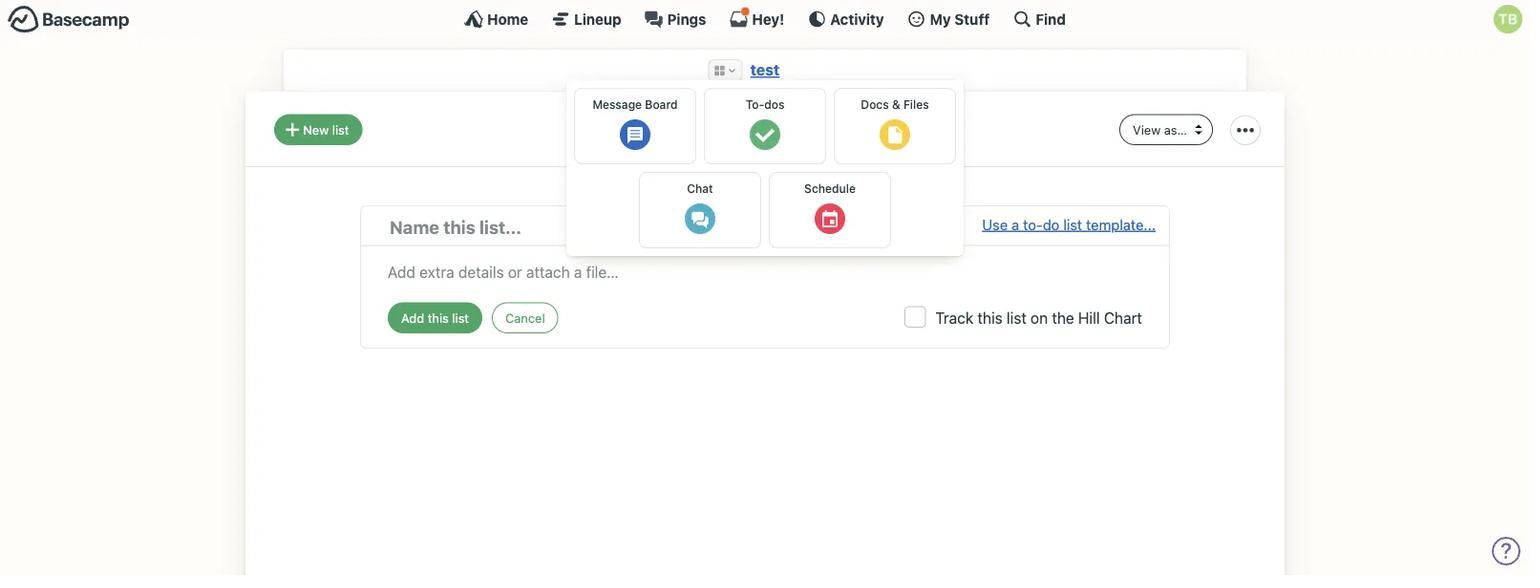 Task type: locate. For each thing, give the bounding box(es) containing it.
docs
[[861, 97, 889, 111]]

my stuff button
[[907, 10, 990, 29]]

template...
[[1086, 216, 1156, 232]]

to-dos link
[[704, 88, 826, 164]]

as…
[[1165, 122, 1188, 137]]

view as…
[[1133, 122, 1188, 137]]

home link
[[464, 10, 529, 29]]

list right do
[[1064, 216, 1083, 232]]

the
[[1052, 308, 1075, 327]]

activity link
[[808, 10, 884, 29]]

0 horizontal spatial list
[[332, 122, 349, 137]]

list right new
[[332, 122, 349, 137]]

2 vertical spatial list
[[1007, 308, 1027, 327]]

find
[[1036, 11, 1066, 27]]

&
[[892, 97, 901, 111]]

on
[[1031, 308, 1048, 327]]

find button
[[1013, 10, 1066, 29]]

track
[[936, 308, 974, 327]]

list left on
[[1007, 308, 1027, 327]]

Name this list… text field
[[390, 213, 983, 240]]

lineup
[[574, 11, 622, 27]]

chat link
[[639, 172, 762, 248]]

this
[[978, 308, 1003, 327]]

pings button
[[645, 10, 706, 29]]

dos
[[765, 97, 785, 111], [763, 110, 815, 147]]

to-dos
[[746, 97, 785, 111], [716, 110, 815, 147]]

main element
[[0, 0, 1531, 37]]

track this list on the hill chart
[[936, 308, 1143, 327]]

None text field
[[388, 255, 1143, 283]]

files
[[904, 97, 929, 111]]

schedule link
[[769, 172, 891, 248]]

use a to-do list template... link
[[983, 213, 1156, 240]]

None submit
[[388, 302, 483, 333]]

to-
[[746, 97, 765, 111], [716, 110, 763, 147]]

test link
[[751, 61, 780, 79]]

2 horizontal spatial list
[[1064, 216, 1083, 232]]

list
[[332, 122, 349, 137], [1064, 216, 1083, 232], [1007, 308, 1027, 327]]



Task type: describe. For each thing, give the bounding box(es) containing it.
new list link
[[274, 114, 363, 145]]

to-
[[1023, 216, 1043, 232]]

message board
[[593, 97, 678, 111]]

hey!
[[752, 11, 785, 27]]

1 vertical spatial list
[[1064, 216, 1083, 232]]

cancel
[[505, 310, 545, 325]]

do
[[1043, 216, 1060, 232]]

activity
[[831, 11, 884, 27]]

chat
[[687, 182, 713, 195]]

docs & files link
[[834, 88, 956, 164]]

lineup link
[[552, 10, 622, 29]]

message
[[593, 97, 642, 111]]

new
[[303, 122, 329, 137]]

a
[[1012, 216, 1020, 232]]

cancel button
[[492, 302, 559, 333]]

view
[[1133, 122, 1161, 137]]

pings
[[667, 11, 706, 27]]

1 horizontal spatial list
[[1007, 308, 1027, 327]]

new list
[[303, 122, 349, 137]]

use
[[983, 216, 1008, 232]]

tim burton image
[[1494, 5, 1523, 33]]

my
[[930, 11, 951, 27]]

my stuff
[[930, 11, 990, 27]]

home
[[487, 11, 529, 27]]

board
[[645, 97, 678, 111]]

view as… button
[[1120, 114, 1213, 145]]

use a to-do list template...
[[983, 216, 1156, 232]]

hill chart
[[1079, 308, 1143, 327]]

switch accounts image
[[8, 5, 130, 34]]

docs & files
[[861, 97, 929, 111]]

message board link
[[574, 88, 697, 164]]

hey! button
[[729, 7, 785, 29]]

test
[[751, 61, 780, 79]]

stuff
[[955, 11, 990, 27]]

schedule
[[805, 182, 856, 195]]

0 vertical spatial list
[[332, 122, 349, 137]]



Task type: vqa. For each thing, say whether or not it's contained in the screenshot.
My stuff "element"
no



